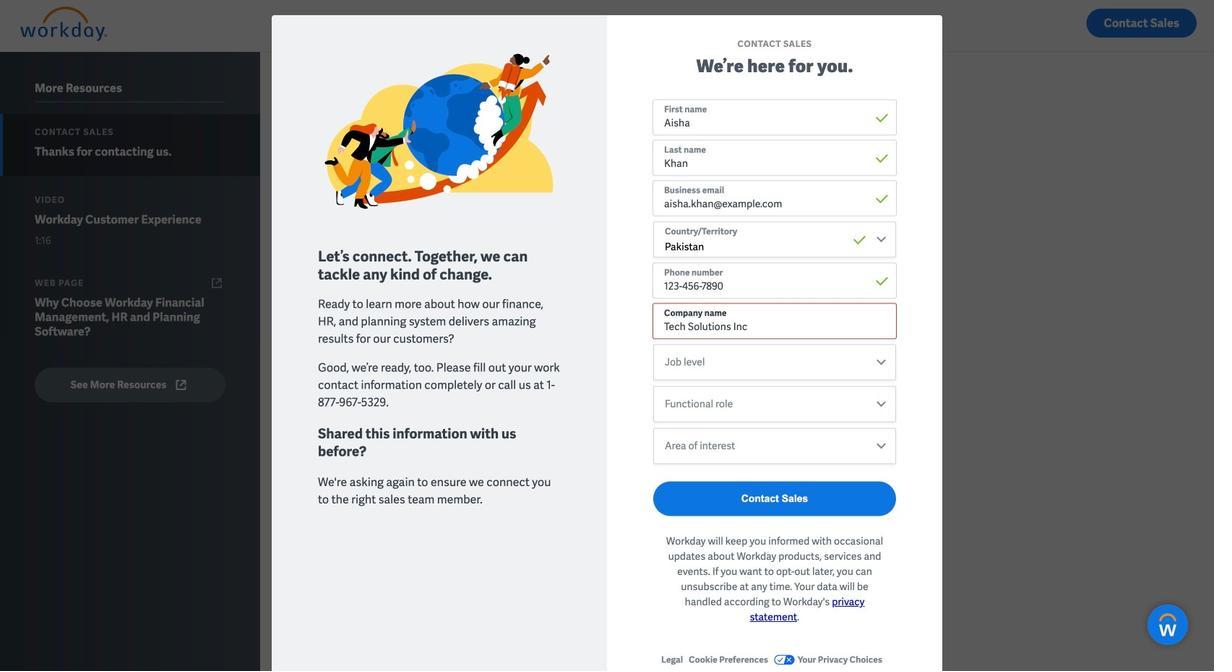 Task type: describe. For each thing, give the bounding box(es) containing it.
none email field inside modal 'dialog'
[[665, 196, 876, 212]]



Task type: locate. For each thing, give the bounding box(es) containing it.
modal dialog
[[272, 15, 943, 672]]

none telephone field inside modal 'dialog'
[[665, 279, 876, 294]]

privacy image
[[774, 655, 795, 666]]

None text field
[[665, 115, 876, 131], [665, 156, 876, 171], [665, 115, 876, 131], [665, 156, 876, 171]]

None telephone field
[[665, 279, 876, 294]]

none text field inside modal 'dialog'
[[665, 319, 876, 334]]

None email field
[[665, 196, 876, 212]]

None text field
[[665, 319, 876, 334]]



